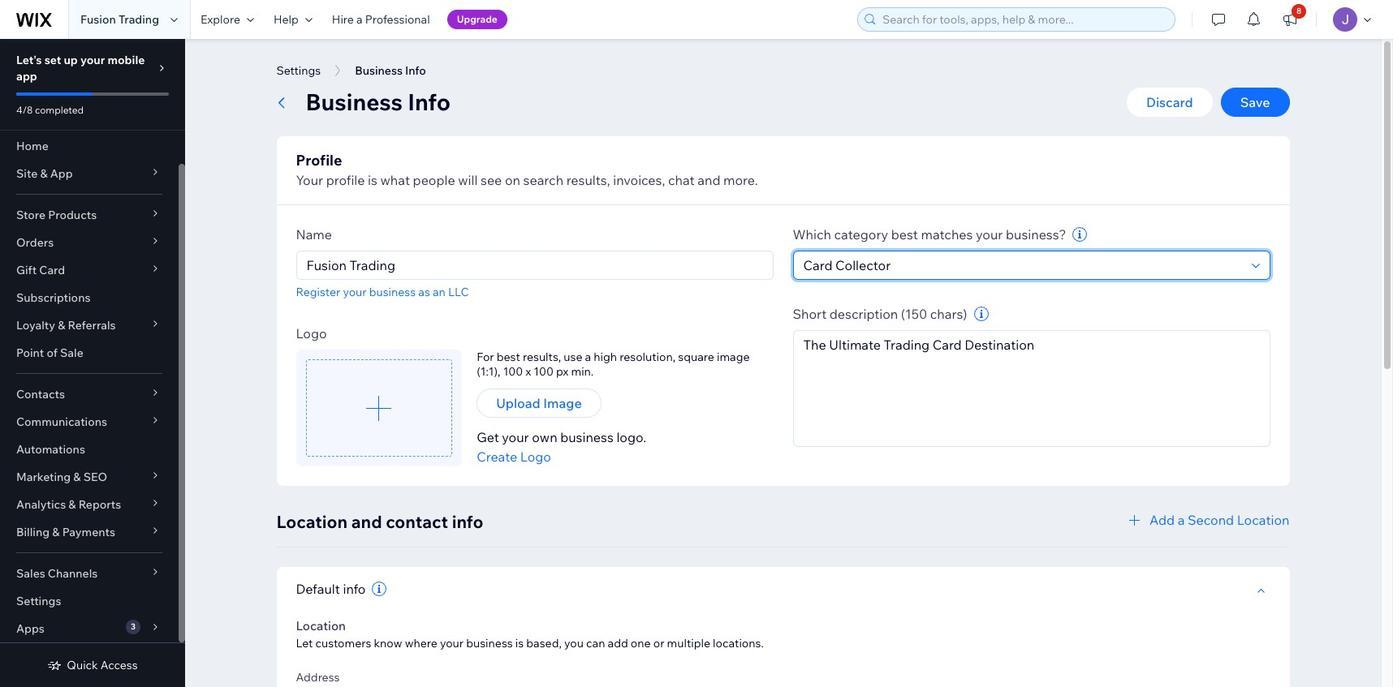 Task type: describe. For each thing, give the bounding box(es) containing it.
home link
[[0, 132, 179, 160]]

location and contact info
[[276, 511, 483, 533]]

loyalty & referrals button
[[0, 312, 179, 339]]

loyalty
[[16, 318, 55, 333]]

contact
[[386, 511, 448, 533]]

(150
[[901, 306, 927, 322]]

settings link
[[0, 588, 179, 615]]

will
[[458, 172, 478, 188]]

business?
[[1006, 226, 1066, 243]]

access
[[100, 658, 138, 673]]

contacts button
[[0, 381, 179, 408]]

name
[[296, 226, 332, 243]]

results, inside profile your profile is what people will see on search results, invoices, chat and more.
[[566, 172, 610, 188]]

& for site
[[40, 166, 48, 181]]

analytics
[[16, 498, 66, 512]]

3
[[131, 622, 136, 632]]

default
[[296, 581, 340, 597]]

point
[[16, 346, 44, 360]]

1 vertical spatial info
[[343, 581, 366, 597]]

4/8 completed
[[16, 104, 84, 116]]

add
[[608, 636, 628, 651]]

analytics & reports
[[16, 498, 121, 512]]

locations.
[[713, 636, 764, 651]]

store products
[[16, 208, 97, 222]]

upgrade button
[[447, 10, 507, 29]]

business inside get your own business logo. create logo
[[560, 429, 614, 446]]

store
[[16, 208, 46, 222]]

1 vertical spatial and
[[351, 511, 382, 533]]

min.
[[571, 364, 594, 379]]

& for marketing
[[73, 470, 81, 485]]

image
[[717, 350, 750, 364]]

Search for tools, apps, help & more... field
[[878, 8, 1170, 31]]

high
[[594, 350, 617, 364]]

a for add
[[1178, 512, 1185, 528]]

for
[[477, 350, 494, 364]]

up
[[64, 53, 78, 67]]

business info inside button
[[355, 63, 426, 78]]

quick access
[[67, 658, 138, 673]]

second
[[1188, 512, 1234, 528]]

business inside "location let customers know where your business is based, you can add one or multiple locations."
[[466, 636, 513, 651]]

& for analytics
[[68, 498, 76, 512]]

Describe your business here. What makes it great? Use short catchy text to tell people what you do or offer. text field
[[794, 331, 1269, 446]]

register your business as an llc link
[[296, 285, 469, 300]]

know
[[374, 636, 402, 651]]

subscriptions
[[16, 291, 90, 305]]

trading
[[118, 12, 159, 27]]

sale
[[60, 346, 83, 360]]

save button
[[1221, 88, 1290, 117]]

home
[[16, 139, 49, 153]]

marketing & seo
[[16, 470, 107, 485]]

profile your profile is what people will see on search results, invoices, chat and more.
[[296, 151, 758, 188]]

1 horizontal spatial info
[[452, 511, 483, 533]]

your inside let's set up your mobile app
[[80, 53, 105, 67]]

site & app button
[[0, 160, 179, 188]]

communications button
[[0, 408, 179, 436]]

location for location and contact info
[[276, 511, 347, 533]]

your inside "location let customers know where your business is based, you can add one or multiple locations."
[[440, 636, 464, 651]]

as
[[418, 285, 430, 300]]

upload
[[496, 395, 540, 412]]

business info button
[[347, 58, 434, 83]]

1 vertical spatial business
[[306, 88, 403, 116]]

set
[[44, 53, 61, 67]]

sales channels button
[[0, 560, 179, 588]]

location let customers know where your business is based, you can add one or multiple locations.
[[296, 619, 764, 651]]

you
[[564, 636, 584, 651]]

add
[[1150, 512, 1175, 528]]

0 horizontal spatial business
[[369, 285, 416, 300]]

which
[[793, 226, 831, 243]]

automations link
[[0, 436, 179, 464]]

profile
[[296, 151, 342, 170]]

seo
[[83, 470, 107, 485]]

apps
[[16, 622, 44, 636]]

0 vertical spatial best
[[891, 226, 918, 243]]

short
[[793, 306, 827, 322]]

sidebar element
[[0, 39, 185, 688]]

multiple
[[667, 636, 710, 651]]

gift
[[16, 263, 37, 278]]

automations
[[16, 442, 85, 457]]

category
[[834, 226, 888, 243]]

your inside get your own business logo. create logo
[[502, 429, 529, 446]]

profile
[[326, 172, 365, 188]]

let
[[296, 636, 313, 651]]

hire a professional link
[[322, 0, 440, 39]]

image
[[543, 395, 582, 412]]

settings for settings button
[[276, 63, 321, 78]]

0 vertical spatial logo
[[296, 326, 327, 342]]

resolution,
[[620, 350, 675, 364]]

matches
[[921, 226, 973, 243]]

subscriptions link
[[0, 284, 179, 312]]

1 100 from the left
[[503, 364, 523, 379]]

billing
[[16, 525, 50, 540]]

more.
[[723, 172, 758, 188]]

analytics & reports button
[[0, 491, 179, 519]]

settings for settings link
[[16, 594, 61, 609]]

(1:1),
[[477, 364, 500, 379]]

x
[[526, 364, 531, 379]]



Task type: vqa. For each thing, say whether or not it's contained in the screenshot.
Write your terms & conditions here. text field
no



Task type: locate. For each thing, give the bounding box(es) containing it.
your right "register"
[[343, 285, 367, 300]]

location inside button
[[1237, 512, 1290, 528]]

discard button
[[1127, 88, 1213, 117]]

0 vertical spatial info
[[452, 511, 483, 533]]

let's
[[16, 53, 42, 67]]

0 horizontal spatial results,
[[523, 350, 561, 364]]

logo.
[[616, 429, 646, 446]]

description
[[829, 306, 898, 322]]

Type your business name (e.g., Amy's Shoes) field
[[302, 252, 768, 279]]

a right add
[[1178, 512, 1185, 528]]

upload image button
[[477, 389, 601, 418]]

payments
[[62, 525, 115, 540]]

0 vertical spatial settings
[[276, 63, 321, 78]]

save
[[1240, 94, 1270, 110]]

& right site
[[40, 166, 48, 181]]

site
[[16, 166, 38, 181]]

0 horizontal spatial logo
[[296, 326, 327, 342]]

fusion
[[80, 12, 116, 27]]

hire a professional
[[332, 12, 430, 27]]

info right the 'default'
[[343, 581, 366, 597]]

0 horizontal spatial and
[[351, 511, 382, 533]]

2 vertical spatial business
[[466, 636, 513, 651]]

2 horizontal spatial a
[[1178, 512, 1185, 528]]

100
[[503, 364, 523, 379], [534, 364, 554, 379]]

fusion trading
[[80, 12, 159, 27]]

1 vertical spatial business info
[[306, 88, 451, 116]]

results, left use
[[523, 350, 561, 364]]

1 horizontal spatial settings
[[276, 63, 321, 78]]

1 horizontal spatial best
[[891, 226, 918, 243]]

short description (150 chars)
[[793, 306, 967, 322]]

business left the as
[[369, 285, 416, 300]]

info down professional
[[405, 63, 426, 78]]

settings down help button
[[276, 63, 321, 78]]

an
[[433, 285, 445, 300]]

1 vertical spatial logo
[[520, 449, 551, 465]]

best left matches
[[891, 226, 918, 243]]

or
[[653, 636, 664, 651]]

register
[[296, 285, 340, 300]]

0 vertical spatial is
[[368, 172, 377, 188]]

upload image
[[496, 395, 582, 412]]

contacts
[[16, 387, 65, 402]]

results, right search
[[566, 172, 610, 188]]

customers
[[315, 636, 371, 651]]

completed
[[35, 104, 84, 116]]

settings inside button
[[276, 63, 321, 78]]

info down business info button
[[408, 88, 451, 116]]

what
[[380, 172, 410, 188]]

card
[[39, 263, 65, 278]]

a right use
[[585, 350, 591, 364]]

referrals
[[68, 318, 116, 333]]

based,
[[526, 636, 562, 651]]

your up "create logo" button on the bottom left of the page
[[502, 429, 529, 446]]

products
[[48, 208, 97, 222]]

best right the for
[[497, 350, 520, 364]]

& inside "dropdown button"
[[58, 318, 65, 333]]

location up the 'default'
[[276, 511, 347, 533]]

1 vertical spatial results,
[[523, 350, 561, 364]]

and
[[698, 172, 720, 188], [351, 511, 382, 533]]

0 horizontal spatial best
[[497, 350, 520, 364]]

your right where
[[440, 636, 464, 651]]

business
[[369, 285, 416, 300], [560, 429, 614, 446], [466, 636, 513, 651]]

business down image
[[560, 429, 614, 446]]

0 vertical spatial info
[[405, 63, 426, 78]]

which category best matches your business?
[[793, 226, 1066, 243]]

location right 'second'
[[1237, 512, 1290, 528]]

1 horizontal spatial results,
[[566, 172, 610, 188]]

logo inside get your own business logo. create logo
[[520, 449, 551, 465]]

search
[[523, 172, 563, 188]]

&
[[40, 166, 48, 181], [58, 318, 65, 333], [73, 470, 81, 485], [68, 498, 76, 512], [52, 525, 60, 540]]

a for hire
[[356, 12, 363, 27]]

& right loyalty
[[58, 318, 65, 333]]

2 vertical spatial a
[[1178, 512, 1185, 528]]

0 vertical spatial business
[[369, 285, 416, 300]]

1 vertical spatial is
[[515, 636, 524, 651]]

& for loyalty
[[58, 318, 65, 333]]

1 vertical spatial info
[[408, 88, 451, 116]]

0 horizontal spatial settings
[[16, 594, 61, 609]]

1 horizontal spatial is
[[515, 636, 524, 651]]

one
[[631, 636, 651, 651]]

is left what
[[368, 172, 377, 188]]

1 horizontal spatial a
[[585, 350, 591, 364]]

for best results, use a high resolution, square image (1:1), 100 x 100 px min.
[[477, 350, 750, 379]]

best inside for best results, use a high resolution, square image (1:1), 100 x 100 px min.
[[497, 350, 520, 364]]

logo down "register"
[[296, 326, 327, 342]]

see
[[481, 172, 502, 188]]

chat
[[668, 172, 695, 188]]

0 vertical spatial business
[[355, 63, 403, 78]]

settings inside the sidebar element
[[16, 594, 61, 609]]

0 horizontal spatial is
[[368, 172, 377, 188]]

0 vertical spatial and
[[698, 172, 720, 188]]

marketing & seo button
[[0, 464, 179, 491]]

help button
[[264, 0, 322, 39]]

0 vertical spatial a
[[356, 12, 363, 27]]

billing & payments button
[[0, 519, 179, 546]]

business info down professional
[[355, 63, 426, 78]]

reports
[[78, 498, 121, 512]]

is left based,
[[515, 636, 524, 651]]

invoices,
[[613, 172, 665, 188]]

Enter your business or website type field
[[798, 252, 1246, 279]]

is inside profile your profile is what people will see on search results, invoices, chat and more.
[[368, 172, 377, 188]]

site & app
[[16, 166, 73, 181]]

default info
[[296, 581, 366, 597]]

best
[[891, 226, 918, 243], [497, 350, 520, 364]]

0 vertical spatial business info
[[355, 63, 426, 78]]

marketing
[[16, 470, 71, 485]]

where
[[405, 636, 437, 651]]

& for billing
[[52, 525, 60, 540]]

100 right the x
[[534, 364, 554, 379]]

professional
[[365, 12, 430, 27]]

1 vertical spatial best
[[497, 350, 520, 364]]

1 vertical spatial a
[[585, 350, 591, 364]]

1 horizontal spatial and
[[698, 172, 720, 188]]

a right hire
[[356, 12, 363, 27]]

and inside profile your profile is what people will see on search results, invoices, chat and more.
[[698, 172, 720, 188]]

and left "contact"
[[351, 511, 382, 533]]

chars)
[[930, 306, 967, 322]]

location
[[276, 511, 347, 533], [1237, 512, 1290, 528], [296, 619, 346, 634]]

create logo button
[[477, 447, 551, 467]]

1 horizontal spatial logo
[[520, 449, 551, 465]]

0 vertical spatial results,
[[566, 172, 610, 188]]

business inside button
[[355, 63, 403, 78]]

2 horizontal spatial business
[[560, 429, 614, 446]]

0 horizontal spatial 100
[[503, 364, 523, 379]]

1 vertical spatial settings
[[16, 594, 61, 609]]

2 100 from the left
[[534, 364, 554, 379]]

your right matches
[[976, 226, 1003, 243]]

location for location let customers know where your business is based, you can add one or multiple locations.
[[296, 619, 346, 634]]

& left the "reports"
[[68, 498, 76, 512]]

location inside "location let customers know where your business is based, you can add one or multiple locations."
[[296, 619, 346, 634]]

orders button
[[0, 229, 179, 257]]

4/8
[[16, 104, 33, 116]]

hire
[[332, 12, 354, 27]]

info
[[405, 63, 426, 78], [408, 88, 451, 116]]

business down hire a professional link
[[355, 63, 403, 78]]

business down business info button
[[306, 88, 403, 116]]

can
[[586, 636, 605, 651]]

& left seo
[[73, 470, 81, 485]]

your right up
[[80, 53, 105, 67]]

create
[[477, 449, 517, 465]]

100 left the x
[[503, 364, 523, 379]]

location up let
[[296, 619, 346, 634]]

business left based,
[[466, 636, 513, 651]]

results,
[[566, 172, 610, 188], [523, 350, 561, 364]]

business info down business info button
[[306, 88, 451, 116]]

loyalty & referrals
[[16, 318, 116, 333]]

& right billing in the bottom left of the page
[[52, 525, 60, 540]]

0 horizontal spatial info
[[343, 581, 366, 597]]

quick access button
[[47, 658, 138, 673]]

1 horizontal spatial business
[[466, 636, 513, 651]]

8 button
[[1272, 0, 1308, 39]]

settings button
[[268, 58, 329, 83]]

of
[[47, 346, 58, 360]]

explore
[[201, 12, 240, 27]]

logo
[[296, 326, 327, 342], [520, 449, 551, 465]]

0 horizontal spatial a
[[356, 12, 363, 27]]

is inside "location let customers know where your business is based, you can add one or multiple locations."
[[515, 636, 524, 651]]

info right "contact"
[[452, 511, 483, 533]]

logo down own
[[520, 449, 551, 465]]

px
[[556, 364, 569, 379]]

sales channels
[[16, 567, 98, 581]]

info inside button
[[405, 63, 426, 78]]

results, inside for best results, use a high resolution, square image (1:1), 100 x 100 px min.
[[523, 350, 561, 364]]

and right chat
[[698, 172, 720, 188]]

settings
[[276, 63, 321, 78], [16, 594, 61, 609]]

1 vertical spatial business
[[560, 429, 614, 446]]

upgrade
[[457, 13, 498, 25]]

1 horizontal spatial 100
[[534, 364, 554, 379]]

8
[[1296, 6, 1302, 16]]

gift card
[[16, 263, 65, 278]]

mobile
[[107, 53, 145, 67]]

a inside button
[[1178, 512, 1185, 528]]

add a second location button
[[1125, 511, 1290, 530]]

gift card button
[[0, 257, 179, 284]]

a inside for best results, use a high resolution, square image (1:1), 100 x 100 px min.
[[585, 350, 591, 364]]

settings down sales
[[16, 594, 61, 609]]

get your own business logo. create logo
[[477, 429, 646, 465]]



